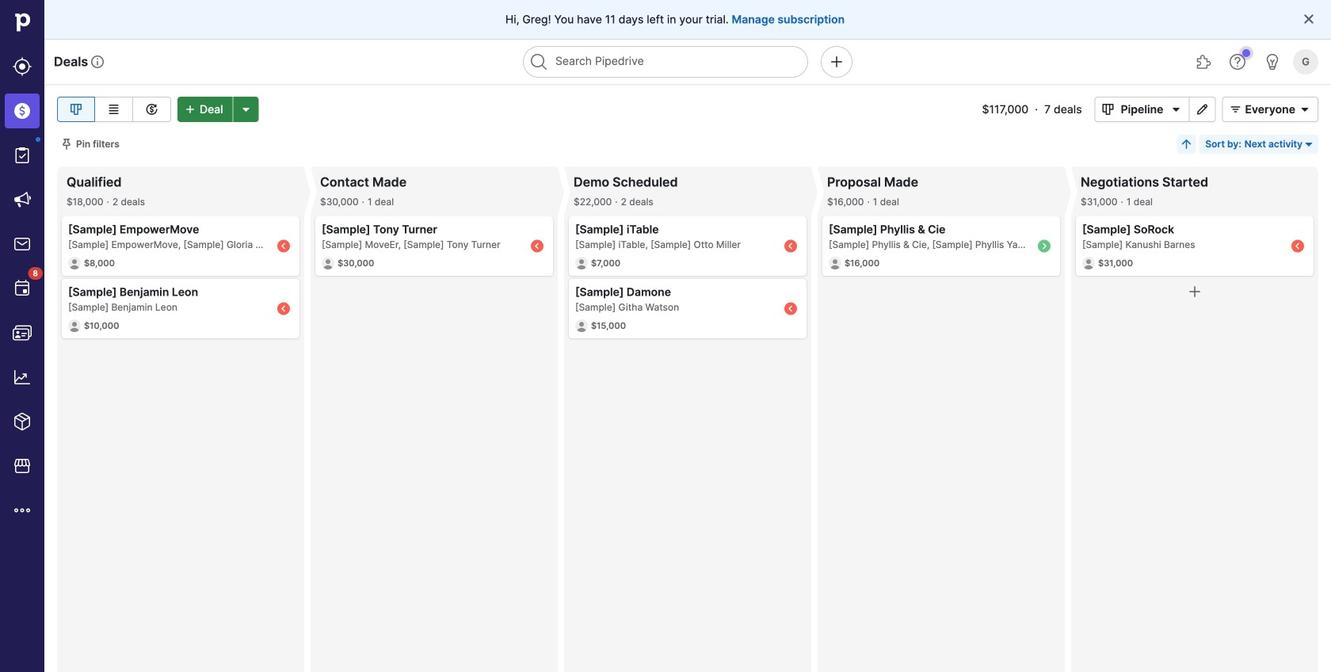 Task type: locate. For each thing, give the bounding box(es) containing it.
color primary inverted image
[[181, 103, 200, 116]]

more image
[[13, 501, 32, 520]]

Search Pipedrive field
[[523, 46, 809, 78]]

color primary image
[[1303, 13, 1316, 25], [1296, 103, 1315, 116], [60, 138, 73, 151], [1186, 282, 1205, 301]]

change order image
[[1181, 138, 1193, 151]]

home image
[[10, 10, 34, 34]]

sales assistant image
[[1264, 52, 1283, 71]]

products image
[[13, 412, 32, 431]]

menu
[[0, 0, 44, 672]]

menu item
[[0, 89, 44, 133]]

color primary image
[[1099, 103, 1118, 116], [1167, 103, 1186, 116], [1227, 103, 1246, 116], [1303, 138, 1316, 151]]

leads image
[[13, 57, 32, 76]]

sales inbox image
[[13, 235, 32, 254]]

pipeline image
[[67, 100, 86, 119]]

contacts image
[[13, 323, 32, 342]]

color undefined image
[[13, 146, 32, 165]]

forecast image
[[142, 100, 161, 119]]



Task type: describe. For each thing, give the bounding box(es) containing it.
campaigns image
[[13, 190, 32, 209]]

edit pipeline image
[[1193, 103, 1212, 116]]

quick help image
[[1229, 52, 1248, 71]]

info image
[[91, 55, 104, 68]]

deals image
[[13, 101, 32, 120]]

add deal options image
[[237, 103, 256, 116]]

quick add image
[[828, 52, 847, 71]]

list image
[[104, 100, 123, 119]]

insights image
[[13, 368, 32, 387]]

color undefined image
[[13, 279, 32, 298]]

add deal element
[[178, 97, 259, 122]]

marketplace image
[[13, 457, 32, 476]]



